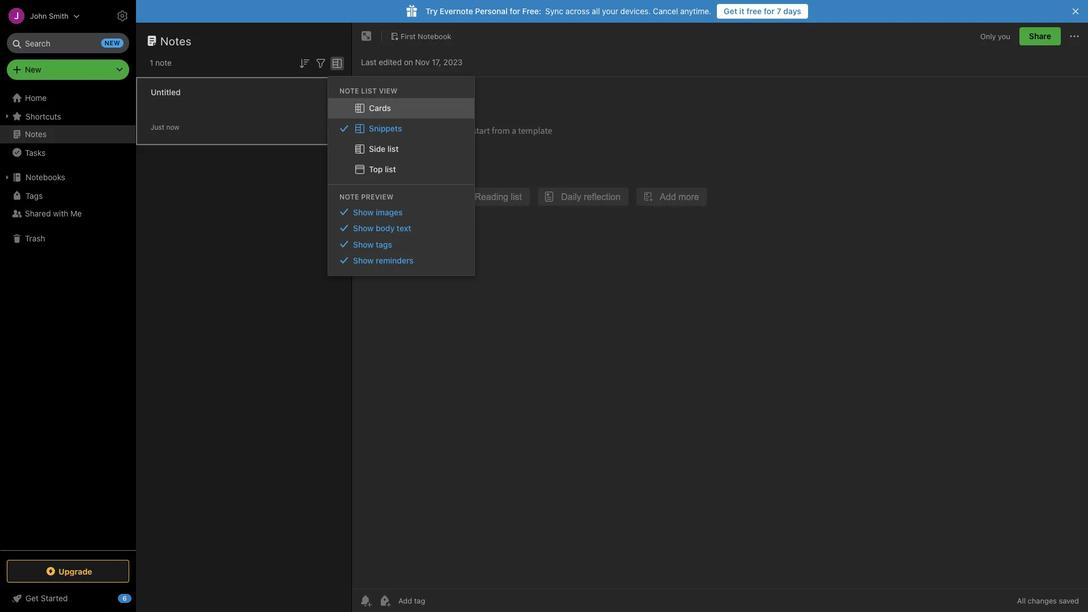 Task type: describe. For each thing, give the bounding box(es) containing it.
across
[[566, 7, 590, 16]]

tags button
[[0, 187, 136, 205]]

new
[[105, 39, 120, 47]]

changes
[[1028, 597, 1057, 605]]

show reminders
[[353, 256, 414, 265]]

for for free:
[[510, 7, 520, 16]]

evernote
[[440, 7, 473, 16]]

cards menu item
[[328, 98, 475, 118]]

show body text link
[[328, 220, 475, 236]]

first notebook button
[[387, 28, 455, 44]]

6
[[123, 595, 127, 602]]

dropdown list menu containing cards
[[328, 98, 475, 180]]

note list view
[[340, 87, 398, 95]]

cards
[[369, 103, 391, 113]]

all changes saved
[[1018, 597, 1080, 605]]

add tag image
[[378, 594, 392, 608]]

17,
[[432, 58, 441, 67]]

all
[[1018, 597, 1026, 605]]

upgrade
[[59, 567, 92, 576]]

Help and Learning task checklist field
[[0, 590, 136, 608]]

last edited on nov 17, 2023
[[361, 58, 463, 67]]

get for get it free for 7 days
[[724, 7, 738, 16]]

just now
[[151, 123, 179, 131]]

first notebook
[[401, 32, 452, 40]]

tags
[[376, 240, 392, 249]]

top list link
[[328, 159, 475, 180]]

list
[[361, 87, 377, 95]]

2023
[[444, 58, 463, 67]]

all
[[592, 7, 600, 16]]

john smith
[[30, 12, 69, 20]]

expand notebooks image
[[3, 173, 12, 182]]

cards link
[[328, 98, 475, 118]]

Add filters field
[[314, 56, 328, 70]]

free
[[747, 7, 762, 16]]

smith
[[49, 12, 69, 20]]

me
[[70, 209, 82, 218]]

dropdown list menu containing show images
[[328, 204, 475, 269]]

only you
[[981, 32, 1011, 40]]

1 note
[[150, 58, 172, 67]]

on
[[404, 58, 413, 67]]

notebook
[[418, 32, 452, 40]]

just
[[151, 123, 164, 131]]

snippets link
[[328, 118, 475, 139]]

notebooks
[[26, 173, 65, 182]]

add a reminder image
[[359, 594, 373, 608]]

tree containing home
[[0, 89, 136, 550]]

your
[[602, 7, 619, 16]]

home
[[25, 93, 47, 103]]

with
[[53, 209, 68, 218]]

home link
[[0, 89, 136, 107]]

try
[[426, 7, 438, 16]]

show tags
[[353, 240, 392, 249]]

notebooks link
[[0, 168, 136, 187]]

upgrade button
[[7, 560, 129, 583]]

note window element
[[352, 23, 1089, 612]]

new search field
[[15, 33, 124, 53]]

list for top list
[[385, 164, 396, 174]]

More actions field
[[1068, 27, 1082, 45]]

show images
[[353, 207, 403, 217]]

show images link
[[328, 204, 475, 220]]

started
[[41, 594, 68, 603]]

nov
[[415, 58, 430, 67]]

Sort options field
[[298, 56, 311, 70]]

shared with me link
[[0, 205, 136, 223]]

days
[[784, 7, 802, 16]]

shortcuts button
[[0, 107, 136, 125]]

shared
[[25, 209, 51, 218]]

you
[[999, 32, 1011, 40]]

personal
[[475, 7, 508, 16]]

tasks button
[[0, 143, 136, 162]]

try evernote personal for free: sync across all your devices. cancel anytime.
[[426, 7, 712, 16]]

untitled
[[151, 88, 181, 97]]

click to collapse image
[[132, 591, 140, 605]]

body
[[376, 224, 395, 233]]

share
[[1030, 31, 1052, 41]]

text
[[397, 224, 411, 233]]

john
[[30, 12, 47, 20]]

new button
[[7, 60, 129, 80]]

Add tag field
[[397, 596, 483, 606]]



Task type: vqa. For each thing, say whether or not it's contained in the screenshot.
Try
yes



Task type: locate. For each thing, give the bounding box(es) containing it.
0 horizontal spatial for
[[510, 7, 520, 16]]

show reminders link
[[328, 252, 475, 269]]

0 vertical spatial list
[[388, 144, 399, 153]]

1 for from the left
[[510, 7, 520, 16]]

show body text
[[353, 224, 411, 233]]

preview
[[361, 193, 394, 201]]

show
[[353, 207, 374, 217], [353, 224, 374, 233], [353, 240, 374, 249], [353, 256, 374, 265]]

show inside 'link'
[[353, 224, 374, 233]]

1 note from the top
[[340, 87, 359, 95]]

side
[[369, 144, 386, 153]]

for left free:
[[510, 7, 520, 16]]

show tags link
[[328, 236, 475, 252]]

for left 7
[[764, 7, 775, 16]]

1 vertical spatial dropdown list menu
[[328, 204, 475, 269]]

images
[[376, 207, 403, 217]]

show up show tags
[[353, 224, 374, 233]]

1 vertical spatial notes
[[25, 130, 47, 139]]

tags
[[26, 191, 43, 200]]

show down show tags
[[353, 256, 374, 265]]

2 dropdown list menu from the top
[[328, 204, 475, 269]]

show down 'note preview'
[[353, 207, 374, 217]]

top list
[[369, 164, 396, 174]]

1 horizontal spatial for
[[764, 7, 775, 16]]

tree
[[0, 89, 136, 550]]

list for side list
[[388, 144, 399, 153]]

sync
[[546, 7, 564, 16]]

list
[[388, 144, 399, 153], [385, 164, 396, 174]]

more actions image
[[1068, 29, 1082, 43]]

notes up note
[[160, 34, 192, 47]]

view
[[379, 87, 398, 95]]

list right top
[[385, 164, 396, 174]]

cancel
[[653, 7, 678, 16]]

tooltip
[[274, 30, 335, 52]]

tasks
[[25, 148, 46, 157]]

shortcuts
[[26, 112, 61, 121]]

get inside button
[[724, 7, 738, 16]]

new
[[25, 65, 41, 74]]

0 horizontal spatial get
[[26, 594, 39, 603]]

shared with me
[[25, 209, 82, 218]]

View options field
[[328, 56, 344, 70]]

dropdown list menu
[[328, 98, 475, 180], [328, 204, 475, 269]]

notes
[[160, 34, 192, 47], [25, 130, 47, 139]]

it
[[740, 7, 745, 16]]

note left the list
[[340, 87, 359, 95]]

notes up tasks
[[25, 130, 47, 139]]

now
[[166, 123, 179, 131]]

trash
[[25, 234, 45, 243]]

2 show from the top
[[353, 224, 374, 233]]

Search text field
[[15, 33, 121, 53]]

get for get started
[[26, 594, 39, 603]]

add filters image
[[314, 57, 328, 70]]

show for show tags
[[353, 240, 374, 249]]

note left preview
[[340, 193, 359, 201]]

get inside "help and learning task checklist" field
[[26, 594, 39, 603]]

Account field
[[0, 5, 80, 27]]

1 vertical spatial note
[[340, 193, 359, 201]]

get it free for 7 days button
[[717, 4, 809, 19]]

free:
[[523, 7, 542, 16]]

notes inside notes link
[[25, 130, 47, 139]]

4 show from the top
[[353, 256, 374, 265]]

1 dropdown list menu from the top
[[328, 98, 475, 180]]

anytime.
[[681, 7, 712, 16]]

snippets
[[369, 124, 402, 133]]

expand note image
[[360, 29, 374, 43]]

share button
[[1020, 27, 1061, 45]]

7
[[777, 7, 782, 16]]

0 vertical spatial dropdown list menu
[[328, 98, 475, 180]]

0 vertical spatial get
[[724, 7, 738, 16]]

get left it
[[724, 7, 738, 16]]

0 horizontal spatial notes
[[25, 130, 47, 139]]

settings image
[[116, 9, 129, 23]]

show for show body text
[[353, 224, 374, 233]]

last
[[361, 58, 377, 67]]

1 vertical spatial list
[[385, 164, 396, 174]]

Note Editor text field
[[352, 77, 1089, 589]]

note
[[340, 87, 359, 95], [340, 193, 359, 201]]

note for note preview
[[340, 193, 359, 201]]

only
[[981, 32, 996, 40]]

0 vertical spatial note
[[340, 87, 359, 95]]

3 show from the top
[[353, 240, 374, 249]]

devices.
[[621, 7, 651, 16]]

show for show reminders
[[353, 256, 374, 265]]

1 show from the top
[[353, 207, 374, 217]]

side list
[[369, 144, 399, 153]]

top
[[369, 164, 383, 174]]

1 horizontal spatial get
[[724, 7, 738, 16]]

0 vertical spatial notes
[[160, 34, 192, 47]]

for inside button
[[764, 7, 775, 16]]

note preview
[[340, 193, 394, 201]]

get it free for 7 days
[[724, 7, 802, 16]]

edited
[[379, 58, 402, 67]]

note for note list view
[[340, 87, 359, 95]]

show left tags
[[353, 240, 374, 249]]

notes link
[[0, 125, 136, 143]]

trash link
[[0, 230, 136, 248]]

reminders
[[376, 256, 414, 265]]

1 horizontal spatial notes
[[160, 34, 192, 47]]

side list link
[[328, 139, 475, 159]]

for
[[510, 7, 520, 16], [764, 7, 775, 16]]

list right the side
[[388, 144, 399, 153]]

show for show images
[[353, 207, 374, 217]]

saved
[[1059, 597, 1080, 605]]

get started
[[26, 594, 68, 603]]

1 vertical spatial get
[[26, 594, 39, 603]]

2 for from the left
[[764, 7, 775, 16]]

2 note from the top
[[340, 193, 359, 201]]

get left started
[[26, 594, 39, 603]]

note
[[155, 58, 172, 67]]

first
[[401, 32, 416, 40]]

for for 7
[[764, 7, 775, 16]]



